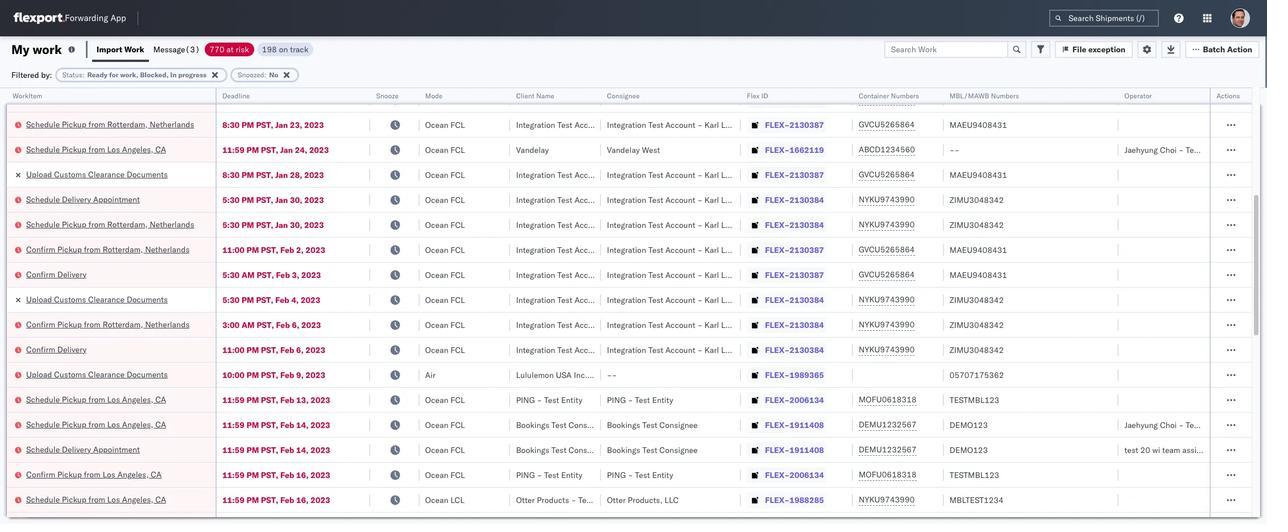 Task type: locate. For each thing, give the bounding box(es) containing it.
numbers right container
[[891, 92, 920, 100]]

3 8:30 from the top
[[222, 170, 240, 180]]

jan down no
[[275, 95, 288, 105]]

numbers for mbl/mawb numbers
[[992, 92, 1020, 100]]

8:30
[[222, 95, 240, 105], [222, 120, 240, 130], [222, 170, 240, 180]]

1 vertical spatial 1911408
[[790, 445, 825, 456]]

10:00
[[222, 370, 245, 380]]

4 schedule pickup from los angeles, ca from the top
[[26, 495, 166, 505]]

customs for second upload customs clearance documents link
[[54, 294, 86, 305]]

progress
[[178, 70, 207, 79]]

8:30 down deadline
[[222, 120, 240, 130]]

1 vertical spatial schedule pickup from rotterdam, netherlands button
[[26, 219, 194, 231]]

flex-2006134 up the flex-1988285
[[765, 470, 825, 481]]

0 vertical spatial 16,
[[296, 470, 309, 481]]

resize handle column header for client name
[[588, 88, 602, 525]]

30, up 2,
[[290, 220, 302, 230]]

1 confirm pickup from rotterdam, netherlands link from the top
[[26, 244, 190, 255]]

1 vertical spatial testmbl123
[[950, 470, 1000, 481]]

0 vertical spatial agent
[[1228, 95, 1249, 105]]

2 5:30 from the top
[[222, 220, 240, 230]]

3 11:59 from the top
[[222, 420, 245, 430]]

1 vandelay from the left
[[516, 145, 549, 155]]

resize handle column header
[[202, 88, 216, 525], [357, 88, 371, 525], [406, 88, 420, 525], [497, 88, 511, 525], [588, 88, 602, 525], [728, 88, 742, 525], [840, 88, 854, 525], [931, 88, 944, 525], [1106, 88, 1119, 525], [1197, 88, 1210, 525], [1239, 88, 1252, 525]]

0 vertical spatial schedule delivery appointment link
[[26, 94, 140, 105]]

-
[[607, 95, 612, 105], [698, 95, 703, 105], [1179, 95, 1184, 105], [607, 120, 612, 130], [698, 120, 703, 130], [950, 145, 955, 155], [955, 145, 960, 155], [1179, 145, 1184, 155], [607, 170, 612, 180], [698, 170, 703, 180], [607, 195, 612, 205], [698, 195, 703, 205], [607, 220, 612, 230], [698, 220, 703, 230], [607, 245, 612, 255], [698, 245, 703, 255], [607, 270, 612, 280], [698, 270, 703, 280], [607, 295, 612, 305], [698, 295, 703, 305], [607, 320, 612, 330], [698, 320, 703, 330], [607, 345, 612, 355], [698, 345, 703, 355], [607, 370, 612, 380], [612, 370, 617, 380], [537, 395, 542, 405], [628, 395, 633, 405], [1179, 420, 1184, 430], [537, 470, 542, 481], [628, 470, 633, 481], [572, 495, 576, 506]]

netherlands for 8:30 schedule pickup from rotterdam, netherlands link
[[150, 119, 194, 129]]

choi up team
[[1161, 420, 1177, 430]]

confirm delivery
[[26, 269, 87, 280], [26, 345, 87, 355]]

lagerfeld
[[631, 95, 664, 105], [722, 95, 755, 105], [631, 120, 664, 130], [722, 120, 755, 130], [631, 170, 664, 180], [722, 170, 755, 180], [631, 195, 664, 205], [722, 195, 755, 205], [631, 220, 664, 230], [722, 220, 755, 230], [631, 245, 664, 255], [722, 245, 755, 255], [631, 270, 664, 280], [722, 270, 755, 280], [631, 295, 664, 305], [722, 295, 755, 305], [631, 320, 664, 330], [722, 320, 755, 330], [631, 345, 664, 355], [722, 345, 755, 355]]

schedule pickup from los angeles, ca
[[26, 144, 166, 154], [26, 395, 166, 405], [26, 420, 166, 430], [26, 495, 166, 505]]

zimu3048342 for schedule pickup from rotterdam, netherlands
[[950, 220, 1004, 230]]

flex
[[747, 92, 760, 100]]

confirm inside confirm pickup from los angeles, ca link
[[26, 470, 55, 480]]

8:30 pm pst, jan 23, 2023
[[222, 95, 324, 105], [222, 120, 324, 130]]

2 vertical spatial choi
[[1161, 420, 1177, 430]]

6, for 3:00 am pst, feb 6, 2023
[[292, 320, 299, 330]]

2 8:30 from the top
[[222, 120, 240, 130]]

11:00 for 11:00 pm pst, feb 6, 2023
[[222, 345, 245, 355]]

angeles, for 2nd schedule pickup from los angeles, ca link from the bottom of the page
[[122, 420, 153, 430]]

5 2130384 from the top
[[790, 345, 825, 355]]

schedule pickup from los angeles, ca button down upload customs clearance documents button on the bottom left
[[26, 394, 166, 407]]

5:30 up '3:00'
[[222, 295, 240, 305]]

1 customs from the top
[[54, 169, 86, 180]]

2 demu1232567 from the top
[[859, 445, 917, 455]]

11 fcl from the top
[[451, 345, 465, 355]]

1 confirm pickup from rotterdam, netherlands button from the top
[[26, 244, 190, 256]]

flex id button
[[742, 89, 842, 101]]

11:00 up the 5:30 am pst, feb 3, 2023
[[222, 245, 245, 255]]

jaehyung choi - test destination agent down jaehyung choi - test origin agent
[[1125, 145, 1268, 155]]

12 ocean from the top
[[425, 395, 449, 405]]

jaehyung
[[1125, 95, 1159, 105], [1125, 145, 1159, 155], [1125, 420, 1159, 430]]

1 horizontal spatial numbers
[[992, 92, 1020, 100]]

-- right inc. on the bottom
[[607, 370, 617, 380]]

schedule delivery appointment for 11:59
[[26, 445, 140, 455]]

1 vertical spatial confirm delivery
[[26, 345, 87, 355]]

assignment
[[1183, 445, 1224, 456]]

schedule delivery appointment button
[[26, 94, 140, 106], [26, 194, 140, 206], [26, 444, 140, 457]]

2130384 for schedule pickup from rotterdam, netherlands
[[790, 220, 825, 230]]

0 vertical spatial schedule delivery appointment button
[[26, 94, 140, 106]]

3 upload from the top
[[26, 370, 52, 380]]

otter left products
[[516, 495, 535, 506]]

ocean fcl
[[425, 95, 465, 105], [425, 120, 465, 130], [425, 145, 465, 155], [425, 170, 465, 180], [425, 195, 465, 205], [425, 220, 465, 230], [425, 245, 465, 255], [425, 270, 465, 280], [425, 295, 465, 305], [425, 320, 465, 330], [425, 345, 465, 355], [425, 395, 465, 405], [425, 420, 465, 430], [425, 445, 465, 456], [425, 470, 465, 481]]

zimu3048342 for confirm delivery
[[950, 345, 1004, 355]]

-- down mbl/mawb
[[950, 145, 960, 155]]

2 vertical spatial upload customs clearance documents
[[26, 370, 168, 380]]

destination down origin
[[1204, 145, 1245, 155]]

3 ocean from the top
[[425, 145, 449, 155]]

flex-2006134 for 11:59 pm pst, feb 13, 2023
[[765, 395, 825, 405]]

3 schedule delivery appointment link from the top
[[26, 444, 140, 456]]

0 vertical spatial testmbl123
[[950, 395, 1000, 405]]

5:30 up 11:00 pm pst, feb 2, 2023
[[222, 220, 240, 230]]

2 vertical spatial upload
[[26, 370, 52, 380]]

schedule pickup from rotterdam, netherlands button
[[26, 119, 194, 131], [26, 219, 194, 231]]

11:59 pm pst, feb 14, 2023 for schedule pickup from los angeles, ca
[[222, 420, 330, 430]]

otter left products,
[[607, 495, 626, 506]]

11:59 for 11:59 pm pst, jan 24, 2023's schedule pickup from los angeles, ca link
[[222, 145, 245, 155]]

6, down 4,
[[292, 320, 299, 330]]

1 schedule pickup from los angeles, ca button from the top
[[26, 144, 166, 156]]

consignee button
[[602, 89, 730, 101]]

2 vertical spatial schedule delivery appointment button
[[26, 444, 140, 457]]

2 otter from the left
[[607, 495, 626, 506]]

2 vertical spatial jaehyung
[[1125, 420, 1159, 430]]

feb
[[280, 245, 294, 255], [276, 270, 290, 280], [275, 295, 289, 305], [276, 320, 290, 330], [280, 345, 294, 355], [280, 370, 294, 380], [280, 395, 294, 405], [280, 420, 294, 430], [280, 445, 294, 456], [280, 470, 294, 481], [280, 495, 294, 506]]

1 destination from the top
[[1204, 145, 1245, 155]]

0 vertical spatial confirm pickup from rotterdam, netherlands
[[26, 244, 190, 255]]

angeles, for confirm pickup from los angeles, ca link at left
[[117, 470, 149, 480]]

2 demo123 from the top
[[950, 445, 988, 456]]

0 vertical spatial documents
[[127, 169, 168, 180]]

1 vertical spatial 11:59 pm pst, feb 14, 2023
[[222, 445, 330, 456]]

ping - test entity down test
[[607, 395, 674, 405]]

2 vertical spatial clearance
[[88, 370, 125, 380]]

jaehyung for demo123
[[1125, 420, 1159, 430]]

file exception
[[1073, 44, 1126, 54]]

numbers right mbl/mawb
[[992, 92, 1020, 100]]

2 choi from the top
[[1161, 145, 1177, 155]]

angeles, for schedule pickup from los angeles, ca link related to 11:59 pm pst, feb 16, 2023
[[122, 495, 153, 505]]

1 vertical spatial schedule pickup from rotterdam, netherlands
[[26, 219, 194, 230]]

confirm delivery button for 11:00 pm pst, feb 6, 2023
[[26, 344, 87, 356]]

forwarding app
[[65, 13, 126, 24]]

netherlands for confirm pickup from rotterdam, netherlands link associated with 11:00
[[145, 244, 190, 255]]

11:59 pm pst, feb 14, 2023
[[222, 420, 330, 430], [222, 445, 330, 456]]

2 vertical spatial customs
[[54, 370, 86, 380]]

23,
[[290, 95, 302, 105], [290, 120, 302, 130]]

choi down jaehyung choi - test origin agent
[[1161, 145, 1177, 155]]

0 vertical spatial 14,
[[296, 420, 309, 430]]

1 vertical spatial confirm delivery button
[[26, 344, 87, 356]]

bookings down test
[[607, 420, 641, 430]]

demo123 up mbltest1234
[[950, 445, 988, 456]]

schedule delivery appointment link for 5:30 pm pst, jan 30, 2023
[[26, 194, 140, 205]]

3 maeu9408431 from the top
[[950, 170, 1008, 180]]

flex-1911408 up the flex-1988285
[[765, 445, 825, 456]]

rotterdam,
[[107, 119, 148, 129], [107, 219, 148, 230], [103, 244, 143, 255], [103, 320, 143, 330]]

flex-2130387
[[765, 95, 825, 105], [765, 120, 825, 130], [765, 170, 825, 180], [765, 245, 825, 255], [765, 270, 825, 280]]

ping - test entity
[[516, 395, 583, 405], [607, 395, 674, 405], [516, 470, 583, 481], [607, 470, 674, 481]]

vandelay left west on the top
[[607, 145, 640, 155]]

1 vertical spatial confirm pickup from rotterdam, netherlands button
[[26, 319, 190, 331]]

flexport. image
[[14, 13, 65, 24]]

4,
[[291, 295, 299, 305]]

2006134 up 1988285
[[790, 470, 825, 481]]

5:30 up 5:30 pm pst, feb 4, 2023
[[222, 270, 240, 280]]

mofu0618318
[[859, 395, 917, 405], [859, 470, 917, 480]]

from for second schedule pickup from los angeles, ca button from the bottom of the page
[[89, 420, 105, 430]]

3:00
[[222, 320, 240, 330]]

11:00 pm pst, feb 6, 2023
[[222, 345, 326, 355]]

ping up otter products, llc
[[607, 470, 626, 481]]

2 vertical spatial upload customs clearance documents link
[[26, 369, 168, 380]]

flex-1911408 down "flex-1989365" in the bottom of the page
[[765, 420, 825, 430]]

1 vertical spatial mofu0618318
[[859, 470, 917, 480]]

agent for demo123
[[1248, 420, 1268, 430]]

confirm pickup from rotterdam, netherlands for 3:00 am pst, feb 6, 2023
[[26, 320, 190, 330]]

demu1232567 for jaehyung choi - test destination agent
[[859, 420, 917, 430]]

1 horizontal spatial :
[[264, 70, 266, 79]]

2 resize handle column header from the left
[[357, 88, 371, 525]]

1 vertical spatial 11:00
[[222, 345, 245, 355]]

2 ocean from the top
[[425, 120, 449, 130]]

14 fcl from the top
[[451, 445, 465, 456]]

3 2130384 from the top
[[790, 295, 825, 305]]

3:00 am pst, feb 6, 2023
[[222, 320, 321, 330]]

1 vertical spatial 11:59 pm pst, feb 16, 2023
[[222, 495, 330, 506]]

appointment
[[93, 94, 140, 104], [93, 194, 140, 205], [93, 445, 140, 455]]

5:30 pm pst, feb 4, 2023
[[222, 295, 321, 305]]

ca inside confirm pickup from los angeles, ca link
[[151, 470, 162, 480]]

1 vertical spatial confirm pickup from rotterdam, netherlands
[[26, 320, 190, 330]]

0 horizontal spatial vandelay
[[516, 145, 549, 155]]

1 testmbl123 from the top
[[950, 395, 1000, 405]]

0 vertical spatial 6,
[[292, 320, 299, 330]]

2 confirm pickup from rotterdam, netherlands button from the top
[[26, 319, 190, 331]]

0 vertical spatial 23,
[[290, 95, 302, 105]]

1 vertical spatial agent
[[1248, 145, 1268, 155]]

5:30 down "8:30 pm pst, jan 28, 2023" at the top left
[[222, 195, 240, 205]]

1 vertical spatial choi
[[1161, 145, 1177, 155]]

2 16, from the top
[[296, 495, 309, 506]]

2023
[[304, 95, 324, 105], [304, 120, 324, 130], [309, 145, 329, 155], [304, 170, 324, 180], [304, 195, 324, 205], [304, 220, 324, 230], [306, 245, 326, 255], [301, 270, 321, 280], [301, 295, 321, 305], [301, 320, 321, 330], [306, 345, 326, 355], [306, 370, 326, 380], [311, 395, 330, 405], [311, 420, 330, 430], [311, 445, 330, 456], [311, 470, 330, 481], [311, 495, 330, 506]]

destination up assignment
[[1204, 420, 1245, 430]]

am right '3:00'
[[242, 320, 255, 330]]

: left no
[[264, 70, 266, 79]]

1911408 down 1989365
[[790, 420, 825, 430]]

choi right 'operator'
[[1161, 95, 1177, 105]]

6, up 9,
[[296, 345, 304, 355]]

0 vertical spatial confirm delivery
[[26, 269, 87, 280]]

0 vertical spatial jaehyung
[[1125, 95, 1159, 105]]

1 vertical spatial 2006134
[[790, 470, 825, 481]]

0 vertical spatial am
[[242, 270, 255, 280]]

2 vertical spatial 8:30
[[222, 170, 240, 180]]

16,
[[296, 470, 309, 481], [296, 495, 309, 506]]

snoozed
[[238, 70, 264, 79]]

2 confirm delivery link from the top
[[26, 344, 87, 355]]

forwarding app link
[[14, 13, 126, 24]]

0 horizontal spatial otter
[[516, 495, 535, 506]]

work,
[[120, 70, 138, 79]]

jan up 11:59 pm pst, jan 24, 2023
[[275, 120, 288, 130]]

integration
[[516, 95, 556, 105], [607, 95, 647, 105], [516, 120, 556, 130], [607, 120, 647, 130], [516, 170, 556, 180], [607, 170, 647, 180], [516, 195, 556, 205], [607, 195, 647, 205], [516, 220, 556, 230], [607, 220, 647, 230], [516, 245, 556, 255], [607, 245, 647, 255], [516, 270, 556, 280], [607, 270, 647, 280], [516, 295, 556, 305], [607, 295, 647, 305], [516, 320, 556, 330], [607, 320, 647, 330], [516, 345, 556, 355], [607, 345, 647, 355]]

netherlands
[[150, 119, 194, 129], [150, 219, 194, 230], [145, 244, 190, 255], [145, 320, 190, 330]]

0 horizontal spatial numbers
[[891, 92, 920, 100]]

vandelay down the client name
[[516, 145, 549, 155]]

2 schedule pickup from rotterdam, netherlands link from the top
[[26, 219, 194, 230]]

0 vertical spatial jaehyung choi - test destination agent
[[1125, 145, 1268, 155]]

0 vertical spatial 2006134
[[790, 395, 825, 405]]

6,
[[292, 320, 299, 330], [296, 345, 304, 355]]

3 appointment from the top
[[93, 445, 140, 455]]

jan left "24,"
[[280, 145, 293, 155]]

5 zimu3048342 from the top
[[950, 345, 1004, 355]]

7 schedule from the top
[[26, 420, 60, 430]]

0 vertical spatial confirm pickup from rotterdam, netherlands button
[[26, 244, 190, 256]]

11:59 pm pst, feb 16, 2023 for schedule pickup from los angeles, ca
[[222, 495, 330, 506]]

0 vertical spatial flex-1911408
[[765, 420, 825, 430]]

angeles, for 11:59 pm pst, jan 24, 2023's schedule pickup from los angeles, ca link
[[122, 144, 153, 154]]

1 vertical spatial jaehyung
[[1125, 145, 1159, 155]]

choi for --
[[1161, 145, 1177, 155]]

upload customs clearance documents for first upload customs clearance documents link from the bottom
[[26, 370, 168, 380]]

2 vertical spatial agent
[[1248, 420, 1268, 430]]

numbers
[[891, 92, 920, 100], [992, 92, 1020, 100]]

upload customs clearance documents for first upload customs clearance documents link
[[26, 169, 168, 180]]

test
[[1125, 445, 1139, 456]]

1911408
[[790, 420, 825, 430], [790, 445, 825, 456]]

1989365
[[790, 370, 825, 380]]

choi for maeu9408431
[[1161, 95, 1177, 105]]

import work
[[97, 44, 144, 54]]

11:00
[[222, 245, 245, 255], [222, 345, 245, 355]]

from for schedule pickup from los angeles, ca button related to 11:59 pm pst, jan 24, 2023
[[89, 144, 105, 154]]

delivery for 5:30 pm pst, jan 30, 2023
[[62, 194, 91, 205]]

20
[[1141, 445, 1151, 456]]

1 vertical spatial 16,
[[296, 495, 309, 506]]

flex-2130384 for confirm delivery
[[765, 345, 825, 355]]

demo123
[[950, 420, 988, 430], [950, 445, 988, 456]]

2 8:30 pm pst, jan 23, 2023 from the top
[[222, 120, 324, 130]]

30, down 28,
[[290, 195, 302, 205]]

2 confirm delivery from the top
[[26, 345, 87, 355]]

1 5:30 from the top
[[222, 195, 240, 205]]

schedule pickup from los angeles, ca button up confirm pickup from los angeles, ca link at left
[[26, 419, 166, 432]]

testmbl123 for 11:59 pm pst, feb 13, 2023
[[950, 395, 1000, 405]]

confirm pickup from rotterdam, netherlands button for 3:00 am pst, feb 6, 2023
[[26, 319, 190, 331]]

8:30 down snoozed
[[222, 95, 240, 105]]

rotterdam, for schedule pickup from rotterdam, netherlands button related to 8:30 pm pst, jan 23, 2023
[[107, 119, 148, 129]]

10 ocean fcl from the top
[[425, 320, 465, 330]]

rotterdam, for confirm pickup from rotterdam, netherlands button corresponding to 11:00 pm pst, feb 2, 2023
[[103, 244, 143, 255]]

testmbl123 down "05707175362"
[[950, 395, 1000, 405]]

2 upload customs clearance documents link from the top
[[26, 294, 168, 305]]

0 vertical spatial flex-2006134
[[765, 395, 825, 405]]

jaehyung choi - test destination agent up assignment
[[1125, 420, 1268, 430]]

0 vertical spatial customs
[[54, 169, 86, 180]]

3 flex- from the top
[[765, 145, 790, 155]]

0 vertical spatial confirm delivery link
[[26, 269, 87, 280]]

1 vertical spatial 23,
[[290, 120, 302, 130]]

2 vertical spatial schedule delivery appointment
[[26, 445, 140, 455]]

upload customs clearance documents link
[[26, 169, 168, 180], [26, 294, 168, 305], [26, 369, 168, 380]]

3 jaehyung from the top
[[1125, 420, 1159, 430]]

confirm pickup from rotterdam, netherlands
[[26, 244, 190, 255], [26, 320, 190, 330]]

1 vertical spatial flex-2006134
[[765, 470, 825, 481]]

mbl/mawb numbers
[[950, 92, 1020, 100]]

from for confirm pickup from los angeles, ca button
[[84, 470, 101, 480]]

1 vertical spatial upload
[[26, 294, 52, 305]]

2006134 down 1989365
[[790, 395, 825, 405]]

0 vertical spatial 11:00
[[222, 245, 245, 255]]

mbltest1234
[[950, 495, 1004, 506]]

customs for first upload customs clearance documents link
[[54, 169, 86, 180]]

confirm delivery for 11:00 pm pst, feb 6, 2023
[[26, 345, 87, 355]]

8:30 pm pst, jan 23, 2023 down no
[[222, 95, 324, 105]]

vandelay west
[[607, 145, 660, 155]]

schedule pickup from los angeles, ca for 11:59 pm pst, feb 16, 2023
[[26, 495, 166, 505]]

schedule pickup from los angeles, ca link for 11:59 pm pst, feb 16, 2023
[[26, 494, 166, 506]]

5:30 pm pst, jan 30, 2023 down "8:30 pm pst, jan 28, 2023" at the top left
[[222, 195, 324, 205]]

clearance for second upload customs clearance documents link
[[88, 294, 125, 305]]

1 11:00 from the top
[[222, 245, 245, 255]]

1 vertical spatial confirm delivery link
[[26, 344, 87, 355]]

2 vertical spatial schedule delivery appointment link
[[26, 444, 140, 456]]

1 horizontal spatial vandelay
[[607, 145, 640, 155]]

2 ocean fcl from the top
[[425, 120, 465, 130]]

1 vertical spatial jaehyung choi - test destination agent
[[1125, 420, 1268, 430]]

1 mofu0618318 from the top
[[859, 395, 917, 405]]

from for confirm pickup from rotterdam, netherlands button corresponding to 11:00 pm pst, feb 2, 2023
[[84, 244, 101, 255]]

11:59 pm pst, feb 14, 2023 for schedule delivery appointment
[[222, 445, 330, 456]]

0 vertical spatial schedule pickup from rotterdam, netherlands button
[[26, 119, 194, 131]]

lcl
[[451, 495, 465, 506]]

1 vertical spatial flex-1911408
[[765, 445, 825, 456]]

2006134 for 11:59 pm pst, feb 16, 2023
[[790, 470, 825, 481]]

1 vertical spatial upload customs clearance documents
[[26, 294, 168, 305]]

bookings down lululemon
[[516, 420, 550, 430]]

ca for second schedule pickup from los angeles, ca button from the bottom of the page
[[155, 420, 166, 430]]

1 vertical spatial 30,
[[290, 220, 302, 230]]

1 vertical spatial confirm pickup from rotterdam, netherlands link
[[26, 319, 190, 330]]

ca for confirm pickup from los angeles, ca button
[[151, 470, 162, 480]]

appointment for 11:59 pm pst, feb 14, 2023
[[93, 445, 140, 455]]

0 horizontal spatial --
[[607, 370, 617, 380]]

1 schedule delivery appointment from the top
[[26, 94, 140, 104]]

1 vertical spatial upload customs clearance documents link
[[26, 294, 168, 305]]

ocean
[[425, 95, 449, 105], [425, 120, 449, 130], [425, 145, 449, 155], [425, 170, 449, 180], [425, 195, 449, 205], [425, 220, 449, 230], [425, 245, 449, 255], [425, 270, 449, 280], [425, 295, 449, 305], [425, 320, 449, 330], [425, 345, 449, 355], [425, 395, 449, 405], [425, 420, 449, 430], [425, 445, 449, 456], [425, 470, 449, 481], [425, 495, 449, 506]]

integration test account - karl lagerfeld
[[516, 95, 664, 105], [607, 95, 755, 105], [516, 120, 664, 130], [607, 120, 755, 130], [516, 170, 664, 180], [607, 170, 755, 180], [516, 195, 664, 205], [607, 195, 755, 205], [516, 220, 664, 230], [607, 220, 755, 230], [516, 245, 664, 255], [607, 245, 755, 255], [516, 270, 664, 280], [607, 270, 755, 280], [516, 295, 664, 305], [607, 295, 755, 305], [516, 320, 664, 330], [607, 320, 755, 330], [516, 345, 664, 355], [607, 345, 755, 355]]

am for 5:30
[[242, 270, 255, 280]]

11:00 up 10:00
[[222, 345, 245, 355]]

upload for first upload customs clearance documents link from the bottom
[[26, 370, 52, 380]]

8:30 pm pst, jan 23, 2023 up 11:59 pm pst, jan 24, 2023
[[222, 120, 324, 130]]

schedule pickup from rotterdam, netherlands link for 8:30
[[26, 119, 194, 130]]

1 vertical spatial appointment
[[93, 194, 140, 205]]

confirm delivery link
[[26, 269, 87, 280], [26, 344, 87, 355]]

11:59 pm pst, jan 24, 2023
[[222, 145, 329, 155]]

confirm pickup from los angeles, ca
[[26, 470, 162, 480]]

3 choi from the top
[[1161, 420, 1177, 430]]

1 vertical spatial 8:30
[[222, 120, 240, 130]]

demo123 down "05707175362"
[[950, 420, 988, 430]]

: for status
[[82, 70, 84, 79]]

schedule delivery appointment for 5:30
[[26, 194, 140, 205]]

1 2130387 from the top
[[790, 95, 825, 105]]

karl
[[614, 95, 628, 105], [705, 95, 719, 105], [614, 120, 628, 130], [705, 120, 719, 130], [614, 170, 628, 180], [705, 170, 719, 180], [614, 195, 628, 205], [705, 195, 719, 205], [614, 220, 628, 230], [705, 220, 719, 230], [614, 245, 628, 255], [705, 245, 719, 255], [614, 270, 628, 280], [705, 270, 719, 280], [614, 295, 628, 305], [705, 295, 719, 305], [614, 320, 628, 330], [705, 320, 719, 330], [614, 345, 628, 355], [705, 345, 719, 355]]

0 vertical spatial 11:59 pm pst, feb 16, 2023
[[222, 470, 330, 481]]

1 confirm pickup from rotterdam, netherlands from the top
[[26, 244, 190, 255]]

12 ocean fcl from the top
[[425, 395, 465, 405]]

0 vertical spatial choi
[[1161, 95, 1177, 105]]

2 schedule pickup from los angeles, ca link from the top
[[26, 394, 166, 405]]

4 schedule pickup from los angeles, ca link from the top
[[26, 494, 166, 506]]

0 vertical spatial clearance
[[88, 169, 125, 180]]

0 vertical spatial schedule pickup from rotterdam, netherlands
[[26, 119, 194, 129]]

resize handle column header for mbl/mawb numbers
[[1106, 88, 1119, 525]]

jaehyung choi - test destination agent for demo123
[[1125, 420, 1268, 430]]

2 vertical spatial appointment
[[93, 445, 140, 455]]

6 ocean from the top
[[425, 220, 449, 230]]

0 vertical spatial 8:30
[[222, 95, 240, 105]]

schedule
[[26, 94, 60, 104], [26, 119, 60, 129], [26, 144, 60, 154], [26, 194, 60, 205], [26, 219, 60, 230], [26, 395, 60, 405], [26, 420, 60, 430], [26, 445, 60, 455], [26, 495, 60, 505]]

6 11:59 from the top
[[222, 495, 245, 506]]

jaehyung choi - test destination agent
[[1125, 145, 1268, 155], [1125, 420, 1268, 430]]

0 vertical spatial upload customs clearance documents link
[[26, 169, 168, 180]]

0 vertical spatial 30,
[[290, 195, 302, 205]]

schedule pickup from los angeles, ca button
[[26, 144, 166, 156], [26, 394, 166, 407], [26, 419, 166, 432], [26, 494, 166, 507]]

1 vertical spatial clearance
[[88, 294, 125, 305]]

10 resize handle column header from the left
[[1197, 88, 1210, 525]]

1 vertical spatial 6,
[[296, 345, 304, 355]]

0 vertical spatial --
[[950, 145, 960, 155]]

am up 5:30 pm pst, feb 4, 2023
[[242, 270, 255, 280]]

ping
[[516, 395, 535, 405], [607, 395, 626, 405], [516, 470, 535, 481], [607, 470, 626, 481]]

ping up "otter products - test account"
[[516, 470, 535, 481]]

ping down test
[[607, 395, 626, 405]]

1 flex-2130384 from the top
[[765, 195, 825, 205]]

1 vertical spatial demu1232567
[[859, 445, 917, 455]]

angeles,
[[122, 144, 153, 154], [122, 395, 153, 405], [122, 420, 153, 430], [117, 470, 149, 480], [122, 495, 153, 505]]

1 vertical spatial 8:30 pm pst, jan 23, 2023
[[222, 120, 324, 130]]

1 choi from the top
[[1161, 95, 1177, 105]]

schedule pickup from los angeles, ca button down confirm pickup from los angeles, ca button
[[26, 494, 166, 507]]

1 vertical spatial schedule pickup from rotterdam, netherlands link
[[26, 219, 194, 230]]

testmbl123 up mbltest1234
[[950, 470, 1000, 481]]

2 11:00 from the top
[[222, 345, 245, 355]]

2006134 for 11:59 pm pst, feb 13, 2023
[[790, 395, 825, 405]]

2 vertical spatial documents
[[127, 370, 168, 380]]

upload for first upload customs clearance documents link
[[26, 169, 52, 180]]

gvcu5265864
[[859, 94, 915, 105], [859, 119, 915, 130], [859, 170, 915, 180], [859, 245, 915, 255], [859, 270, 915, 280]]

3 upload customs clearance documents from the top
[[26, 370, 168, 380]]

3 nyku9743990 from the top
[[859, 295, 915, 305]]

05707175362
[[950, 370, 1005, 380]]

zimu3048342 for schedule delivery appointment
[[950, 195, 1004, 205]]

pickup
[[62, 119, 86, 129], [62, 144, 86, 154], [62, 219, 86, 230], [57, 244, 82, 255], [57, 320, 82, 330], [62, 395, 86, 405], [62, 420, 86, 430], [57, 470, 82, 480], [62, 495, 86, 505]]

1 numbers from the left
[[891, 92, 920, 100]]

5:30
[[222, 195, 240, 205], [222, 220, 240, 230], [222, 270, 240, 280], [222, 295, 240, 305]]

0 vertical spatial mofu0618318
[[859, 395, 917, 405]]

flex-1662119 button
[[747, 142, 827, 158], [747, 142, 827, 158]]

2 confirm delivery button from the top
[[26, 344, 87, 356]]

schedule pickup from rotterdam, netherlands button for 8:30 pm pst, jan 23, 2023
[[26, 119, 194, 131]]

1 1911408 from the top
[[790, 420, 825, 430]]

0 horizontal spatial :
[[82, 70, 84, 79]]

0 vertical spatial 1911408
[[790, 420, 825, 430]]

1 flex-1911408 from the top
[[765, 420, 825, 430]]

customs inside button
[[54, 370, 86, 380]]

3 schedule pickup from los angeles, ca button from the top
[[26, 419, 166, 432]]

0 vertical spatial demu1232567
[[859, 420, 917, 430]]

upload customs clearance documents for second upload customs clearance documents link
[[26, 294, 168, 305]]

schedule pickup from los angeles, ca link for 11:59 pm pst, feb 13, 2023
[[26, 394, 166, 405]]

1 horizontal spatial otter
[[607, 495, 626, 506]]

fcl
[[451, 95, 465, 105], [451, 120, 465, 130], [451, 145, 465, 155], [451, 170, 465, 180], [451, 195, 465, 205], [451, 220, 465, 230], [451, 245, 465, 255], [451, 270, 465, 280], [451, 295, 465, 305], [451, 320, 465, 330], [451, 345, 465, 355], [451, 395, 465, 405], [451, 420, 465, 430], [451, 445, 465, 456], [451, 470, 465, 481]]

5:30 pm pst, jan 30, 2023 up 11:00 pm pst, feb 2, 2023
[[222, 220, 324, 230]]

0 vertical spatial 8:30 pm pst, jan 23, 2023
[[222, 95, 324, 105]]

schedule pickup from los angeles, ca link
[[26, 144, 166, 155], [26, 394, 166, 405], [26, 419, 166, 430], [26, 494, 166, 506]]

flex-2006134 for 11:59 pm pst, feb 16, 2023
[[765, 470, 825, 481]]

1 vertical spatial schedule delivery appointment link
[[26, 194, 140, 205]]

16 flex- from the top
[[765, 470, 790, 481]]

2 2006134 from the top
[[790, 470, 825, 481]]

clearance inside button
[[88, 370, 125, 380]]

11:59
[[222, 145, 245, 155], [222, 395, 245, 405], [222, 420, 245, 430], [222, 445, 245, 456], [222, 470, 245, 481], [222, 495, 245, 506]]

4 2130384 from the top
[[790, 320, 825, 330]]

1 30, from the top
[[290, 195, 302, 205]]

: left ready
[[82, 70, 84, 79]]

8:30 down 11:59 pm pst, jan 24, 2023
[[222, 170, 240, 180]]

1 vertical spatial demo123
[[950, 445, 988, 456]]

clearance
[[88, 169, 125, 180], [88, 294, 125, 305], [88, 370, 125, 380]]

1 vertical spatial customs
[[54, 294, 86, 305]]

1 vertical spatial schedule delivery appointment
[[26, 194, 140, 205]]

upload inside button
[[26, 370, 52, 380]]

confirm delivery button for 5:30 am pst, feb 3, 2023
[[26, 269, 87, 281]]

schedule pickup from los angeles, ca button down workitem button
[[26, 144, 166, 156]]

2 confirm pickup from rotterdam, netherlands link from the top
[[26, 319, 190, 330]]

0 vertical spatial schedule pickup from rotterdam, netherlands link
[[26, 119, 194, 130]]

2 schedule delivery appointment link from the top
[[26, 194, 140, 205]]

flex-2006134 down "flex-1989365" in the bottom of the page
[[765, 395, 825, 405]]

1911408 for jaehyung choi - test destination agent
[[790, 420, 825, 430]]

1 vertical spatial schedule delivery appointment button
[[26, 194, 140, 206]]

2130384
[[790, 195, 825, 205], [790, 220, 825, 230], [790, 295, 825, 305], [790, 320, 825, 330], [790, 345, 825, 355]]

1 vertical spatial 14,
[[296, 445, 309, 456]]

rotterdam, for schedule pickup from rotterdam, netherlands button related to 5:30 pm pst, jan 30, 2023
[[107, 219, 148, 230]]

2 jaehyung from the top
[[1125, 145, 1159, 155]]

1911408 up 1988285
[[790, 445, 825, 456]]

6, for 11:00 pm pst, feb 6, 2023
[[296, 345, 304, 355]]

770
[[210, 44, 225, 54]]

2 11:59 from the top
[[222, 395, 245, 405]]



Task type: describe. For each thing, give the bounding box(es) containing it.
deadline
[[222, 92, 250, 100]]

file
[[1073, 44, 1087, 54]]

6 schedule from the top
[[26, 395, 60, 405]]

8:30 pm pst, jan 28, 2023
[[222, 170, 324, 180]]

numbers for container numbers
[[891, 92, 920, 100]]

11 resize handle column header from the left
[[1239, 88, 1252, 525]]

1 ocean fcl from the top
[[425, 95, 465, 105]]

status : ready for work, blocked, in progress
[[62, 70, 207, 79]]

3 flex-2130387 from the top
[[765, 170, 825, 180]]

los for schedule pickup from los angeles, ca button related to 11:59 pm pst, jan 24, 2023
[[107, 144, 120, 154]]

1 gvcu5265864 from the top
[[859, 94, 915, 105]]

2 flex-2130387 from the top
[[765, 120, 825, 130]]

flex id
[[747, 92, 769, 100]]

4 maeu9408431 from the top
[[950, 245, 1008, 255]]

ocean lcl
[[425, 495, 465, 506]]

otter products - test account
[[516, 495, 626, 506]]

ping - test entity down lululemon usa inc. test
[[516, 395, 583, 405]]

flex-2130384 for schedule delivery appointment
[[765, 195, 825, 205]]

7 flex- from the top
[[765, 245, 790, 255]]

11:00 for 11:00 pm pst, feb 2, 2023
[[222, 245, 245, 255]]

1 nyku9743990 from the top
[[859, 195, 915, 205]]

3,
[[292, 270, 299, 280]]

ping - test entity up otter products, llc
[[607, 470, 674, 481]]

flex-1662119
[[765, 145, 825, 155]]

confirm pickup from los angeles, ca link
[[26, 469, 162, 481]]

netherlands for 5:30's schedule pickup from rotterdam, netherlands link
[[150, 219, 194, 230]]

16, for ocean fcl
[[296, 470, 309, 481]]

5 2130387 from the top
[[790, 270, 825, 280]]

resize handle column header for mode
[[497, 88, 511, 525]]

otter for otter products - test account
[[516, 495, 535, 506]]

13,
[[296, 395, 309, 405]]

exception
[[1089, 44, 1126, 54]]

in
[[170, 70, 177, 79]]

9 fcl from the top
[[451, 295, 465, 305]]

destination for demo123
[[1204, 420, 1245, 430]]

forwarding
[[65, 13, 108, 24]]

1 ocean from the top
[[425, 95, 449, 105]]

ping - test entity up products
[[516, 470, 583, 481]]

1 appointment from the top
[[93, 94, 140, 104]]

770 at risk
[[210, 44, 249, 54]]

24,
[[295, 145, 307, 155]]

message
[[153, 44, 185, 54]]

wi
[[1153, 445, 1161, 456]]

2 flex- from the top
[[765, 120, 790, 130]]

west
[[642, 145, 660, 155]]

mode button
[[420, 89, 499, 101]]

(3)
[[185, 44, 200, 54]]

2 gvcu5265864 from the top
[[859, 119, 915, 130]]

5 ocean from the top
[[425, 195, 449, 205]]

7 ocean from the top
[[425, 245, 449, 255]]

operator
[[1125, 92, 1152, 100]]

11 ocean from the top
[[425, 345, 449, 355]]

ca for schedule pickup from los angeles, ca button related to 11:59 pm pst, jan 24, 2023
[[155, 144, 166, 154]]

5 schedule from the top
[[26, 219, 60, 230]]

9,
[[296, 370, 304, 380]]

actions
[[1217, 92, 1241, 100]]

1 horizontal spatial --
[[950, 145, 960, 155]]

confirm delivery link for 11:00
[[26, 344, 87, 355]]

14, for schedule delivery appointment
[[296, 445, 309, 456]]

11 ocean fcl from the top
[[425, 345, 465, 355]]

3 resize handle column header from the left
[[406, 88, 420, 525]]

llc
[[665, 495, 679, 506]]

confirm pickup from rotterdam, netherlands for 11:00 pm pst, feb 2, 2023
[[26, 244, 190, 255]]

schedule pickup from los angeles, ca for 11:59 pm pst, jan 24, 2023
[[26, 144, 166, 154]]

risk
[[236, 44, 249, 54]]

for
[[109, 70, 119, 79]]

7 ocean fcl from the top
[[425, 245, 465, 255]]

11 flex- from the top
[[765, 345, 790, 355]]

otter for otter products, llc
[[607, 495, 626, 506]]

17 flex- from the top
[[765, 495, 790, 506]]

container numbers
[[859, 92, 920, 100]]

resize handle column header for flex id
[[840, 88, 854, 525]]

schedule delivery appointment button for 5:30 pm pst, jan 30, 2023
[[26, 194, 140, 206]]

lululemon
[[516, 370, 554, 380]]

3 gvcu5265864 from the top
[[859, 170, 915, 180]]

message (3)
[[153, 44, 200, 54]]

8 schedule from the top
[[26, 445, 60, 455]]

otter products, llc
[[607, 495, 679, 506]]

container numbers button
[[854, 89, 933, 101]]

import
[[97, 44, 122, 54]]

confirm pickup from los angeles, ca button
[[26, 469, 162, 482]]

flex-1989365
[[765, 370, 825, 380]]

1 flex- from the top
[[765, 95, 790, 105]]

9 ocean from the top
[[425, 295, 449, 305]]

abcd1234560
[[859, 145, 916, 155]]

usa
[[556, 370, 572, 380]]

flex-1911408 for test 20 wi team assignment
[[765, 445, 825, 456]]

vandelay for vandelay
[[516, 145, 549, 155]]

schedule pickup from rotterdam, netherlands button for 5:30 pm pst, jan 30, 2023
[[26, 219, 194, 231]]

air
[[425, 370, 436, 380]]

confirm pickup from rotterdam, netherlands button for 11:00 pm pst, feb 2, 2023
[[26, 244, 190, 256]]

client
[[516, 92, 535, 100]]

resize handle column header for container numbers
[[931, 88, 944, 525]]

schedule pickup from los angeles, ca button for 11:59 pm pst, feb 16, 2023
[[26, 494, 166, 507]]

batch action button
[[1186, 41, 1260, 58]]

5:30 for schedule delivery appointment
[[222, 195, 240, 205]]

jan left 28,
[[275, 170, 288, 180]]

confirm pickup from rotterdam, netherlands link for 3:00
[[26, 319, 190, 330]]

netherlands for 3:00 confirm pickup from rotterdam, netherlands link
[[145, 320, 190, 330]]

app
[[110, 13, 126, 24]]

test 20 wi team assignment
[[1125, 445, 1224, 456]]

1988285
[[790, 495, 825, 506]]

5 ocean fcl from the top
[[425, 195, 465, 205]]

team
[[1163, 445, 1181, 456]]

schedule pickup from rotterdam, netherlands for 5:30 pm pst, jan 30, 2023
[[26, 219, 194, 230]]

3 2130387 from the top
[[790, 170, 825, 180]]

5:30 am pst, feb 3, 2023
[[222, 270, 321, 280]]

30, for schedule delivery appointment
[[290, 195, 302, 205]]

4 zimu3048342 from the top
[[950, 320, 1004, 330]]

10 fcl from the top
[[451, 320, 465, 330]]

8 ocean fcl from the top
[[425, 270, 465, 280]]

jan up 11:00 pm pst, feb 2, 2023
[[275, 220, 288, 230]]

4 11:59 from the top
[[222, 445, 245, 456]]

9 ocean fcl from the top
[[425, 295, 465, 305]]

ping down lululemon
[[516, 395, 535, 405]]

4 flex-2130384 from the top
[[765, 320, 825, 330]]

5:30 pm pst, jan 30, 2023 for schedule pickup from rotterdam, netherlands
[[222, 220, 324, 230]]

client name button
[[511, 89, 590, 101]]

snooze
[[376, 92, 399, 100]]

15 ocean from the top
[[425, 470, 449, 481]]

6 nyku9743990 from the top
[[859, 495, 915, 505]]

at
[[227, 44, 234, 54]]

5 gvcu5265864 from the top
[[859, 270, 915, 280]]

inc.
[[574, 370, 588, 380]]

11:59 for schedule pickup from los angeles, ca link associated with 11:59 pm pst, feb 13, 2023
[[222, 395, 245, 405]]

schedule pickup from los angeles, ca button for 11:59 pm pst, jan 24, 2023
[[26, 144, 166, 156]]

1 8:30 pm pst, jan 23, 2023 from the top
[[222, 95, 324, 105]]

3 schedule pickup from los angeles, ca link from the top
[[26, 419, 166, 430]]

1 vertical spatial --
[[607, 370, 617, 380]]

resize handle column header for consignee
[[728, 88, 742, 525]]

ready
[[87, 70, 108, 79]]

4 flex-2130387 from the top
[[765, 245, 825, 255]]

4 5:30 from the top
[[222, 295, 240, 305]]

no
[[269, 70, 278, 79]]

angeles, for schedule pickup from los angeles, ca link associated with 11:59 pm pst, feb 13, 2023
[[122, 395, 153, 405]]

5:30 for schedule pickup from rotterdam, netherlands
[[222, 220, 240, 230]]

4 gvcu5265864 from the top
[[859, 245, 915, 255]]

destination for --
[[1204, 145, 1245, 155]]

jan down "8:30 pm pst, jan 28, 2023" at the top left
[[275, 195, 288, 205]]

11:59 pm pst, feb 16, 2023 for confirm pickup from los angeles, ca
[[222, 470, 330, 481]]

4 nyku9743990 from the top
[[859, 320, 915, 330]]

confirm delivery for 5:30 am pst, feb 3, 2023
[[26, 269, 87, 280]]

snoozed : no
[[238, 70, 278, 79]]

my work
[[11, 41, 62, 57]]

13 ocean from the top
[[425, 420, 449, 430]]

confirm for 11:00 pm pst, feb 2, 2023
[[26, 244, 55, 255]]

3 ocean fcl from the top
[[425, 145, 465, 155]]

9 flex- from the top
[[765, 295, 790, 305]]

batch action
[[1204, 44, 1253, 54]]

origin
[[1204, 95, 1225, 105]]

2 2130387 from the top
[[790, 120, 825, 130]]

deadline button
[[217, 89, 359, 101]]

1 flex-2130387 from the top
[[765, 95, 825, 105]]

los for schedule pickup from los angeles, ca button for 11:59 pm pst, feb 13, 2023
[[107, 395, 120, 405]]

2 fcl from the top
[[451, 120, 465, 130]]

10:00 pm pst, feb 9, 2023
[[222, 370, 326, 380]]

flex-2130384 for schedule pickup from rotterdam, netherlands
[[765, 220, 825, 230]]

bookings up otter products, llc
[[607, 445, 641, 456]]

16 ocean from the top
[[425, 495, 449, 506]]

confirm delivery link for 5:30
[[26, 269, 87, 280]]

resize handle column header for deadline
[[357, 88, 371, 525]]

2130384 for confirm delivery
[[790, 345, 825, 355]]

workitem
[[13, 92, 42, 100]]

schedule pickup from los angeles, ca button for 11:59 pm pst, feb 13, 2023
[[26, 394, 166, 407]]

2 schedule from the top
[[26, 119, 60, 129]]

batch
[[1204, 44, 1226, 54]]

schedule delivery appointment link for 11:59 pm pst, feb 14, 2023
[[26, 444, 140, 456]]

11:59 pm pst, feb 13, 2023
[[222, 395, 330, 405]]

bookings up products
[[516, 445, 550, 456]]

mofu0618318 for 11:59 pm pst, feb 16, 2023
[[859, 470, 917, 480]]

4 ocean fcl from the top
[[425, 170, 465, 180]]

198 on track
[[262, 44, 309, 54]]

demu1232567 for test 20 wi team assignment
[[859, 445, 917, 455]]

3 schedule from the top
[[26, 144, 60, 154]]

2130384 for schedule delivery appointment
[[790, 195, 825, 205]]

6 flex- from the top
[[765, 220, 790, 230]]

1 schedule from the top
[[26, 94, 60, 104]]

30, for schedule pickup from rotterdam, netherlands
[[290, 220, 302, 230]]

Search Shipments (/) text field
[[1050, 10, 1160, 27]]

3 flex-2130384 from the top
[[765, 295, 825, 305]]

test
[[590, 370, 608, 380]]

delivery for 11:59 pm pst, feb 14, 2023
[[62, 445, 91, 455]]

mode
[[425, 92, 443, 100]]

mbl/mawb numbers button
[[944, 89, 1108, 101]]

consignee inside button
[[607, 92, 640, 100]]

lululemon usa inc. test
[[516, 370, 608, 380]]

resize handle column header for workitem
[[202, 88, 216, 525]]

status
[[62, 70, 82, 79]]

16, for ocean lcl
[[296, 495, 309, 506]]

pickup inside button
[[57, 470, 82, 480]]

12 flex- from the top
[[765, 370, 790, 380]]

5:30 for confirm delivery
[[222, 270, 240, 280]]

2 documents from the top
[[127, 294, 168, 305]]

client name
[[516, 92, 555, 100]]

4 flex- from the top
[[765, 170, 790, 180]]

4 confirm from the top
[[26, 345, 55, 355]]

28,
[[290, 170, 302, 180]]

14 flex- from the top
[[765, 420, 790, 430]]

5 maeu9408431 from the top
[[950, 270, 1008, 280]]

products
[[537, 495, 569, 506]]

import work button
[[92, 36, 149, 62]]

5 nyku9743990 from the top
[[859, 345, 915, 355]]

schedule pickup from los angeles, ca for 11:59 pm pst, feb 13, 2023
[[26, 395, 166, 405]]

schedule pickup from los angeles, ca link for 11:59 pm pst, jan 24, 2023
[[26, 144, 166, 155]]

1 schedule delivery appointment button from the top
[[26, 94, 140, 106]]

1662119
[[790, 145, 825, 155]]

vandelay for vandelay west
[[607, 145, 640, 155]]

jaehyung choi - test origin agent
[[1125, 95, 1249, 105]]

jaehyung for maeu9408431
[[1125, 95, 1159, 105]]

4 2130387 from the top
[[790, 245, 825, 255]]

workitem button
[[7, 89, 204, 101]]

work
[[33, 41, 62, 57]]

on
[[279, 44, 288, 54]]

track
[[290, 44, 309, 54]]

schedule delivery appointment button for 11:59 pm pst, feb 14, 2023
[[26, 444, 140, 457]]

products,
[[628, 495, 663, 506]]

1 8:30 from the top
[[222, 95, 240, 105]]

ca for schedule pickup from los angeles, ca button for 11:59 pm pst, feb 13, 2023
[[155, 395, 166, 405]]

documents inside button
[[127, 370, 168, 380]]

11:00 pm pst, feb 2, 2023
[[222, 245, 326, 255]]

13 ocean fcl from the top
[[425, 420, 465, 430]]

Search Work text field
[[885, 41, 1009, 58]]

mbl/mawb
[[950, 92, 990, 100]]

9 schedule from the top
[[26, 495, 60, 505]]

15 flex- from the top
[[765, 445, 790, 456]]

3 upload customs clearance documents link from the top
[[26, 369, 168, 380]]

jaehyung for --
[[1125, 145, 1159, 155]]

name
[[537, 92, 555, 100]]

7 fcl from the top
[[451, 245, 465, 255]]

customs for first upload customs clearance documents link from the bottom
[[54, 370, 86, 380]]

from for 11:59 pm pst, feb 16, 2023's schedule pickup from los angeles, ca button
[[89, 495, 105, 505]]

: for snoozed
[[264, 70, 266, 79]]

15 fcl from the top
[[451, 470, 465, 481]]

3 fcl from the top
[[451, 145, 465, 155]]

8 fcl from the top
[[451, 270, 465, 280]]

10 flex- from the top
[[765, 320, 790, 330]]

1 maeu9408431 from the top
[[950, 95, 1008, 105]]

upload for second upload customs clearance documents link
[[26, 294, 52, 305]]

filtered by:
[[11, 70, 52, 80]]

confirm for 3:00 am pst, feb 6, 2023
[[26, 320, 55, 330]]

my
[[11, 41, 29, 57]]

6 fcl from the top
[[451, 220, 465, 230]]

filtered
[[11, 70, 39, 80]]

confirm for 11:59 pm pst, feb 16, 2023
[[26, 470, 55, 480]]

5:30 pm pst, jan 30, 2023 for schedule delivery appointment
[[222, 195, 324, 205]]

8 ocean from the top
[[425, 270, 449, 280]]

6 ocean fcl from the top
[[425, 220, 465, 230]]

from for schedule pickup from los angeles, ca button for 11:59 pm pst, feb 13, 2023
[[89, 395, 105, 405]]



Task type: vqa. For each thing, say whether or not it's contained in the screenshot.


